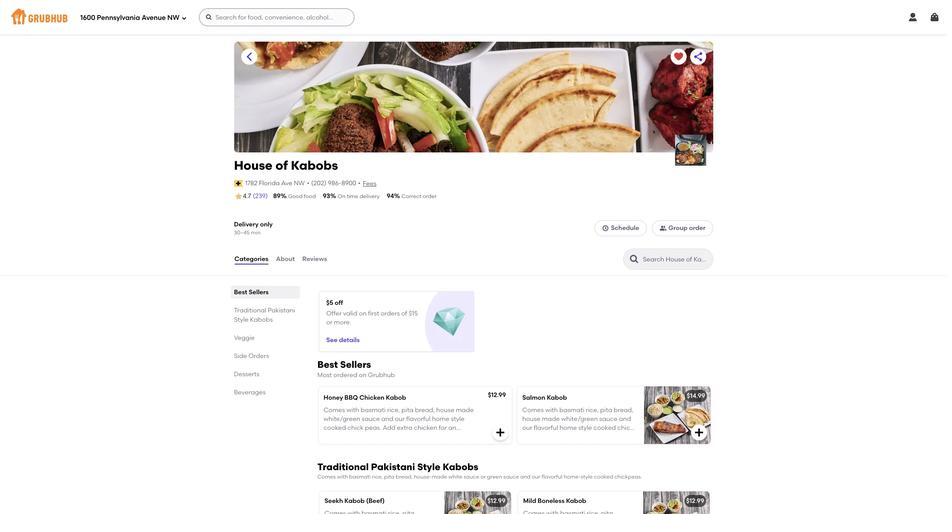 Task type: locate. For each thing, give the bounding box(es) containing it.
most
[[318, 372, 332, 380]]

seekh kabob (beef)
[[325, 498, 385, 506]]

0 horizontal spatial traditional
[[234, 307, 266, 315]]

our inside comes with basmati rice, pita bread, house made white/green sauce and our flavorful home style cooked chick peas.
[[523, 425, 533, 433]]

0 horizontal spatial pita
[[384, 474, 395, 481]]

chick for comes with basmati rice, pita bread, house made white/green sauce and our flavorful home style cooked chick peas. add extra chicken for an additional charge.
[[348, 425, 364, 433]]

with inside comes with basmati rice, pita bread, house made white/green sauce and our flavorful home style cooked chick peas. add extra chicken for an additional charge.
[[347, 407, 359, 415]]

white/green inside comes with basmati rice, pita bread, house made white/green sauce and our flavorful home style cooked chick peas.
[[562, 416, 598, 424]]

kabobs up (202)
[[291, 158, 338, 173]]

0 vertical spatial traditional
[[234, 307, 266, 315]]

offer
[[326, 310, 342, 318]]

0 horizontal spatial chick
[[348, 425, 364, 433]]

1 horizontal spatial pita
[[402, 407, 414, 415]]

traditional
[[234, 307, 266, 315], [318, 462, 369, 473]]

cooked inside comes with basmati rice, pita bread, house made white/green sauce and our flavorful home style cooked chick peas. add extra chicken for an additional charge.
[[324, 425, 346, 433]]

our
[[395, 416, 405, 424], [523, 425, 533, 433], [532, 474, 541, 481]]

1 vertical spatial flavorful
[[534, 425, 558, 433]]

boneless
[[538, 498, 565, 506]]

0 vertical spatial kabobs
[[291, 158, 338, 173]]

house
[[437, 407, 455, 415], [523, 416, 541, 424]]

1 horizontal spatial best
[[318, 360, 338, 371]]

or left green
[[481, 474, 486, 481]]

nw right ave
[[294, 180, 305, 187]]

white/green inside comes with basmati rice, pita bread, house made white/green sauce and our flavorful home style cooked chick peas. add extra chicken for an additional charge.
[[324, 416, 360, 424]]

our up extra
[[395, 416, 405, 424]]

home inside comes with basmati rice, pita bread, house made white/green sauce and our flavorful home style cooked chick peas. add extra chicken for an additional charge.
[[432, 416, 450, 424]]

made down salmon kabob
[[542, 416, 560, 424]]

peas. down salmon
[[523, 434, 539, 442]]

best up traditional pakistani style kabobs
[[234, 289, 247, 297]]

flavorful inside comes with basmati rice, pita bread, house made white/green sauce and our flavorful home style cooked chick peas. add extra chicken for an additional charge.
[[407, 416, 431, 424]]

white/green down salmon kabob
[[562, 416, 598, 424]]

bread, inside comes with basmati rice, pita bread, house made white/green sauce and our flavorful home style cooked chick peas. add extra chicken for an additional charge.
[[415, 407, 435, 415]]

made for comes with basmati rice, pita bread, house made white/green sauce and our flavorful home style cooked chick peas.
[[542, 416, 560, 424]]

made inside comes with basmati rice, pita bread, house made white/green sauce and our flavorful home style cooked chick peas.
[[542, 416, 560, 424]]

style inside comes with basmati rice, pita bread, house made white/green sauce and our flavorful home style cooked chick peas.
[[579, 425, 592, 433]]

1 horizontal spatial chick
[[618, 425, 634, 433]]

0 vertical spatial peas.
[[365, 425, 382, 433]]

of up ave
[[276, 158, 288, 173]]

style
[[234, 317, 249, 324], [418, 462, 441, 473]]

pita
[[402, 407, 414, 415], [601, 407, 613, 415], [384, 474, 395, 481]]

made left white
[[432, 474, 447, 481]]

1 horizontal spatial svg image
[[908, 12, 919, 23]]

1 horizontal spatial or
[[481, 474, 486, 481]]

with down salmon kabob
[[546, 407, 558, 415]]

1600 pennsylvania avenue nw
[[80, 14, 180, 22]]

house of kabobs logo image
[[675, 135, 706, 166]]

0 vertical spatial sellers
[[249, 289, 269, 297]]

sellers inside best sellers most ordered on grubhub
[[340, 360, 371, 371]]

salmon
[[523, 394, 546, 402]]

pita inside comes with basmati rice, pita bread, house made white/green sauce and our flavorful home style cooked chick peas.
[[601, 407, 613, 415]]

0 horizontal spatial nw
[[168, 14, 180, 22]]

comes down salmon
[[523, 407, 544, 415]]

desserts
[[234, 371, 260, 379]]

1782
[[245, 180, 258, 187]]

1 vertical spatial kabobs
[[250, 317, 273, 324]]

with up seekh
[[337, 474, 348, 481]]

order for group order
[[690, 225, 706, 232]]

best sellers tab
[[234, 288, 296, 298]]

home for salmon kabob
[[560, 425, 577, 433]]

1 horizontal spatial traditional
[[318, 462, 369, 473]]

0 vertical spatial style
[[451, 416, 465, 424]]

and inside comes with basmati rice, pita bread, house made white/green sauce and our flavorful home style cooked chick peas.
[[619, 416, 631, 424]]

pakistani inside traditional pakistani style kabobs comes with basmati rice, pita bread, house-made white sauce or green sauce and our flavorful home-style cooked chickpeas.
[[371, 462, 415, 473]]

0 horizontal spatial sellers
[[249, 289, 269, 297]]

2 white/green from the left
[[562, 416, 598, 424]]

(239)
[[253, 193, 268, 200]]

kabobs
[[291, 158, 338, 173], [250, 317, 273, 324], [443, 462, 479, 473]]

flavorful left home-
[[542, 474, 563, 481]]

0 vertical spatial best
[[234, 289, 247, 297]]

order right "group"
[[690, 225, 706, 232]]

style inside traditional pakistani style kabobs comes with basmati rice, pita bread, house-made white sauce or green sauce and our flavorful home-style cooked chickpeas.
[[418, 462, 441, 473]]

of left $15
[[402, 310, 408, 318]]

additional
[[324, 434, 355, 442]]

1 horizontal spatial nw
[[294, 180, 305, 187]]

kabob right salmon
[[547, 394, 567, 402]]

2 horizontal spatial kabobs
[[443, 462, 479, 473]]

chick inside comes with basmati rice, pita bread, house made white/green sauce and our flavorful home style cooked chick peas.
[[618, 425, 634, 433]]

kabobs up veggie tab
[[250, 317, 273, 324]]

1 vertical spatial nw
[[294, 180, 305, 187]]

chick for comes with basmati rice, pita bread, house made white/green sauce and our flavorful home style cooked chick peas.
[[618, 425, 634, 433]]

0 vertical spatial house
[[437, 407, 455, 415]]

of
[[276, 158, 288, 173], [402, 310, 408, 318]]

white/green
[[324, 416, 360, 424], [562, 416, 598, 424]]

more.
[[334, 319, 351, 327]]

peas. up charge.
[[365, 425, 382, 433]]

sauce inside comes with basmati rice, pita bread, house made white/green sauce and our flavorful home style cooked chick peas. add extra chicken for an additional charge.
[[362, 416, 380, 424]]

pita inside traditional pakistani style kabobs comes with basmati rice, pita bread, house-made white sauce or green sauce and our flavorful home-style cooked chickpeas.
[[384, 474, 395, 481]]

nw inside button
[[294, 180, 305, 187]]

1 vertical spatial house
[[523, 416, 541, 424]]

home inside comes with basmati rice, pita bread, house made white/green sauce and our flavorful home style cooked chick peas.
[[560, 425, 577, 433]]

saved restaurant image
[[674, 51, 684, 62]]

made inside comes with basmati rice, pita bread, house made white/green sauce and our flavorful home style cooked chick peas. add extra chicken for an additional charge.
[[456, 407, 474, 415]]

(202) 986-8900 button
[[311, 179, 357, 188]]

house for comes with basmati rice, pita bread, house made white/green sauce and our flavorful home style cooked chick peas. add extra chicken for an additional charge.
[[437, 407, 455, 415]]

food
[[304, 194, 316, 200]]

2 vertical spatial made
[[432, 474, 447, 481]]

sauce inside comes with basmati rice, pita bread, house made white/green sauce and our flavorful home style cooked chick peas.
[[600, 416, 618, 424]]

side orders tab
[[234, 352, 296, 361]]

1 vertical spatial style
[[579, 425, 592, 433]]

0 horizontal spatial home
[[432, 416, 450, 424]]

rice, inside traditional pakistani style kabobs comes with basmati rice, pita bread, house-made white sauce or green sauce and our flavorful home-style cooked chickpeas.
[[372, 474, 383, 481]]

0 horizontal spatial peas.
[[365, 425, 382, 433]]

flavorful down salmon kabob
[[534, 425, 558, 433]]

cooked inside comes with basmati rice, pita bread, house made white/green sauce and our flavorful home style cooked chick peas.
[[594, 425, 616, 433]]

0 vertical spatial our
[[395, 416, 405, 424]]

4.7
[[243, 193, 251, 200]]

basmati inside comes with basmati rice, pita bread, house made white/green sauce and our flavorful home style cooked chick peas.
[[560, 407, 585, 415]]

style inside traditional pakistani style kabobs
[[234, 317, 249, 324]]

2 horizontal spatial and
[[619, 416, 631, 424]]

kabobs for traditional pakistani style kabobs comes with basmati rice, pita bread, house-made white sauce or green sauce and our flavorful home-style cooked chickpeas.
[[443, 462, 479, 473]]

valid
[[343, 310, 358, 318]]

main navigation navigation
[[0, 0, 948, 35]]

see details
[[326, 337, 360, 344]]

traditional down the 'best sellers'
[[234, 307, 266, 315]]

1 vertical spatial traditional
[[318, 462, 369, 473]]

kabob right chicken
[[386, 394, 406, 402]]

1 horizontal spatial style
[[418, 462, 441, 473]]

1 white/green from the left
[[324, 416, 360, 424]]

cooked
[[324, 425, 346, 433], [594, 425, 616, 433], [594, 474, 613, 481]]

kabob right seekh
[[345, 498, 365, 506]]

1 horizontal spatial bread,
[[415, 407, 435, 415]]

pita for salmon kabob
[[601, 407, 613, 415]]

0 vertical spatial on
[[359, 310, 367, 318]]

pakistani inside traditional pakistani style kabobs
[[268, 307, 295, 315]]

order
[[423, 194, 437, 200], [690, 225, 706, 232]]

flavorful
[[407, 416, 431, 424], [534, 425, 558, 433], [542, 474, 563, 481]]

only
[[260, 221, 273, 229]]

style for traditional pakistani style kabobs
[[234, 317, 249, 324]]

0 horizontal spatial best
[[234, 289, 247, 297]]

comes inside comes with basmati rice, pita bread, house made white/green sauce and our flavorful home style cooked chick peas.
[[523, 407, 544, 415]]

style inside comes with basmati rice, pita bread, house made white/green sauce and our flavorful home style cooked chick peas. add extra chicken for an additional charge.
[[451, 416, 465, 424]]

flavorful inside comes with basmati rice, pita bread, house made white/green sauce and our flavorful home style cooked chick peas.
[[534, 425, 558, 433]]

1 horizontal spatial pakistani
[[371, 462, 415, 473]]

1 horizontal spatial made
[[456, 407, 474, 415]]

nw inside main navigation navigation
[[168, 14, 180, 22]]

1 vertical spatial peas.
[[523, 434, 539, 442]]

pita inside comes with basmati rice, pita bread, house made white/green sauce and our flavorful home style cooked chick peas. add extra chicken for an additional charge.
[[402, 407, 414, 415]]

white
[[449, 474, 463, 481]]

1 horizontal spatial rice,
[[387, 407, 400, 415]]

style up the veggie
[[234, 317, 249, 324]]

$14.99
[[687, 393, 706, 400]]

with inside traditional pakistani style kabobs comes with basmati rice, pita bread, house-made white sauce or green sauce and our flavorful home-style cooked chickpeas.
[[337, 474, 348, 481]]

reviews
[[303, 256, 327, 263]]

1 vertical spatial or
[[481, 474, 486, 481]]

svg image
[[205, 14, 212, 21], [181, 15, 187, 21], [602, 225, 610, 232], [495, 428, 506, 438]]

with for bbq
[[347, 407, 359, 415]]

caret left icon image
[[244, 51, 255, 62]]

2 horizontal spatial made
[[542, 416, 560, 424]]

home for honey bbq chicken kabob
[[432, 416, 450, 424]]

rice, inside comes with basmati rice, pita bread, house made white/green sauce and our flavorful home style cooked chick peas. add extra chicken for an additional charge.
[[387, 407, 400, 415]]

sellers inside tab
[[249, 289, 269, 297]]

0 horizontal spatial rice,
[[372, 474, 383, 481]]

sauce
[[362, 416, 380, 424], [600, 416, 618, 424], [464, 474, 480, 481], [504, 474, 519, 481]]

flavorful up chicken
[[407, 416, 431, 424]]

sellers up traditional pakistani style kabobs
[[249, 289, 269, 297]]

comes down honey
[[324, 407, 345, 415]]

0 horizontal spatial or
[[326, 319, 333, 327]]

or down offer
[[326, 319, 333, 327]]

best for best sellers most ordered on grubhub
[[318, 360, 338, 371]]

traditional inside traditional pakistani style kabobs comes with basmati rice, pita bread, house-made white sauce or green sauce and our flavorful home-style cooked chickpeas.
[[318, 462, 369, 473]]

on left first
[[359, 310, 367, 318]]

0 horizontal spatial bread,
[[396, 474, 413, 481]]

0 vertical spatial or
[[326, 319, 333, 327]]

best inside best sellers most ordered on grubhub
[[318, 360, 338, 371]]

basmati down chicken
[[361, 407, 386, 415]]

on right the "ordered"
[[359, 372, 367, 380]]

order inside group order button
[[690, 225, 706, 232]]

2 horizontal spatial pita
[[601, 407, 613, 415]]

1 horizontal spatial home
[[560, 425, 577, 433]]

svg image
[[908, 12, 919, 23], [930, 12, 941, 23], [694, 428, 705, 438]]

nw
[[168, 14, 180, 22], [294, 180, 305, 187]]

traditional down additional
[[318, 462, 369, 473]]

about
[[276, 256, 295, 263]]

1 vertical spatial our
[[523, 425, 533, 433]]

0 horizontal spatial pakistani
[[268, 307, 295, 315]]

2 vertical spatial kabobs
[[443, 462, 479, 473]]

house inside comes with basmati rice, pita bread, house made white/green sauce and our flavorful home style cooked chick peas. add extra chicken for an additional charge.
[[437, 407, 455, 415]]

1 chick from the left
[[348, 425, 364, 433]]

cooked inside traditional pakistani style kabobs comes with basmati rice, pita bread, house-made white sauce or green sauce and our flavorful home-style cooked chickpeas.
[[594, 474, 613, 481]]

rice, inside comes with basmati rice, pita bread, house made white/green sauce and our flavorful home style cooked chick peas.
[[586, 407, 599, 415]]

green
[[487, 474, 502, 481]]

with inside comes with basmati rice, pita bread, house made white/green sauce and our flavorful home style cooked chick peas.
[[546, 407, 558, 415]]

or
[[326, 319, 333, 327], [481, 474, 486, 481]]

on inside $5 off offer valid on first orders of $15 or more.
[[359, 310, 367, 318]]

2 vertical spatial flavorful
[[542, 474, 563, 481]]

1 vertical spatial on
[[359, 372, 367, 380]]

• left fees
[[358, 180, 361, 187]]

0 horizontal spatial order
[[423, 194, 437, 200]]

peas. inside comes with basmati rice, pita bread, house made white/green sauce and our flavorful home style cooked chick peas.
[[523, 434, 539, 442]]

beverages tab
[[234, 389, 296, 398]]

best inside tab
[[234, 289, 247, 297]]

house inside comes with basmati rice, pita bread, house made white/green sauce and our flavorful home style cooked chick peas.
[[523, 416, 541, 424]]

home down salmon kabob
[[560, 425, 577, 433]]

pakistani
[[268, 307, 295, 315], [371, 462, 415, 473]]

Search House of Kabobs search field
[[643, 256, 710, 264]]

details
[[339, 337, 360, 344]]

group order button
[[652, 221, 714, 237]]

fees
[[363, 180, 377, 188]]

or inside $5 off offer valid on first orders of $15 or more.
[[326, 319, 333, 327]]

basmati inside traditional pakistani style kabobs comes with basmati rice, pita bread, house-made white sauce or green sauce and our flavorful home-style cooked chickpeas.
[[349, 474, 371, 481]]

kabobs for traditional pakistani style kabobs
[[250, 317, 273, 324]]

chick inside comes with basmati rice, pita bread, house made white/green sauce and our flavorful home style cooked chick peas. add extra chicken for an additional charge.
[[348, 425, 364, 433]]

our up 'mild'
[[532, 474, 541, 481]]

1 vertical spatial best
[[318, 360, 338, 371]]

2 horizontal spatial rice,
[[586, 407, 599, 415]]

94
[[387, 193, 394, 200]]

our down salmon
[[523, 425, 533, 433]]

white/green for kabob
[[562, 416, 598, 424]]

our inside comes with basmati rice, pita bread, house made white/green sauce and our flavorful home style cooked chick peas. add extra chicken for an additional charge.
[[395, 416, 405, 424]]

2 chick from the left
[[618, 425, 634, 433]]

seekh kabob (beef) image
[[445, 492, 511, 515]]

1 horizontal spatial house
[[523, 416, 541, 424]]

basmati inside comes with basmati rice, pita bread, house made white/green sauce and our flavorful home style cooked chick peas. add extra chicken for an additional charge.
[[361, 407, 386, 415]]

kabobs up white
[[443, 462, 479, 473]]

1 horizontal spatial and
[[521, 474, 531, 481]]

0 vertical spatial of
[[276, 158, 288, 173]]

on
[[359, 310, 367, 318], [359, 372, 367, 380]]

2 vertical spatial style
[[581, 474, 593, 481]]

0 vertical spatial made
[[456, 407, 474, 415]]

peas.
[[365, 425, 382, 433], [523, 434, 539, 442]]

0 horizontal spatial style
[[234, 317, 249, 324]]

1 vertical spatial order
[[690, 225, 706, 232]]

on inside best sellers most ordered on grubhub
[[359, 372, 367, 380]]

for
[[439, 425, 447, 433]]

veggie tab
[[234, 334, 296, 343]]

sellers up the "ordered"
[[340, 360, 371, 371]]

nw right avenue on the left top
[[168, 14, 180, 22]]

on
[[338, 194, 346, 200]]

1 horizontal spatial peas.
[[523, 434, 539, 442]]

1 vertical spatial pakistani
[[371, 462, 415, 473]]

0 horizontal spatial made
[[432, 474, 447, 481]]

1 horizontal spatial sellers
[[340, 360, 371, 371]]

$12.99
[[488, 392, 506, 399], [488, 498, 506, 506], [687, 498, 705, 506]]

peas. inside comes with basmati rice, pita bread, house made white/green sauce and our flavorful home style cooked chick peas. add extra chicken for an additional charge.
[[365, 425, 382, 433]]

• left (202)
[[307, 180, 310, 187]]

with down bbq
[[347, 407, 359, 415]]

house up for
[[437, 407, 455, 415]]

0 horizontal spatial house
[[437, 407, 455, 415]]

made
[[456, 407, 474, 415], [542, 416, 560, 424], [432, 474, 447, 481]]

1 vertical spatial of
[[402, 310, 408, 318]]

0 vertical spatial pakistani
[[268, 307, 295, 315]]

nw for 1600 pennsylvania avenue nw
[[168, 14, 180, 22]]

order right correct
[[423, 194, 437, 200]]

0 horizontal spatial kabobs
[[250, 317, 273, 324]]

0 horizontal spatial and
[[382, 416, 394, 424]]

with
[[347, 407, 359, 415], [546, 407, 558, 415], [337, 474, 348, 481]]

1 horizontal spatial white/green
[[562, 416, 598, 424]]

0 vertical spatial order
[[423, 194, 437, 200]]

2 vertical spatial our
[[532, 474, 541, 481]]

89
[[273, 193, 281, 200]]

1 horizontal spatial order
[[690, 225, 706, 232]]

basmati down salmon kabob
[[560, 407, 585, 415]]

our for honey bbq chicken kabob
[[395, 416, 405, 424]]

flavorful for honey bbq chicken kabob
[[407, 416, 431, 424]]

group order
[[669, 225, 706, 232]]

house down salmon
[[523, 416, 541, 424]]

comes up seekh
[[318, 474, 336, 481]]

pakistani for traditional pakistani style kabobs comes with basmati rice, pita bread, house-made white sauce or green sauce and our flavorful home-style cooked chickpeas.
[[371, 462, 415, 473]]

comes for comes with basmati rice, pita bread, house made white/green sauce and our flavorful home style cooked chick peas.
[[523, 407, 544, 415]]

1 horizontal spatial of
[[402, 310, 408, 318]]

chick
[[348, 425, 364, 433], [618, 425, 634, 433]]

comes inside comes with basmati rice, pita bread, house made white/green sauce and our flavorful home style cooked chick peas. add extra chicken for an additional charge.
[[324, 407, 345, 415]]

pita for honey bbq chicken kabob
[[402, 407, 414, 415]]

traditional inside traditional pakistani style kabobs
[[234, 307, 266, 315]]

comes
[[324, 407, 345, 415], [523, 407, 544, 415], [318, 474, 336, 481]]

1782 florida ave nw
[[245, 180, 305, 187]]

an
[[449, 425, 457, 433]]

$12.99 for seekh kabob (beef)
[[488, 498, 506, 506]]

1 vertical spatial made
[[542, 416, 560, 424]]

2 horizontal spatial bread,
[[614, 407, 634, 415]]

style up "house-"
[[418, 462, 441, 473]]

1 horizontal spatial kabobs
[[291, 158, 338, 173]]

0 vertical spatial flavorful
[[407, 416, 431, 424]]

and inside comes with basmati rice, pita bread, house made white/green sauce and our flavorful home style cooked chick peas. add extra chicken for an additional charge.
[[382, 416, 394, 424]]

bread, for comes with basmati rice, pita bread, house made white/green sauce and our flavorful home style cooked chick peas.
[[614, 407, 634, 415]]

0 horizontal spatial of
[[276, 158, 288, 173]]

comes inside traditional pakistani style kabobs comes with basmati rice, pita bread, house-made white sauce or green sauce and our flavorful home-style cooked chickpeas.
[[318, 474, 336, 481]]

pakistani down best sellers tab
[[268, 307, 295, 315]]

pakistani up "house-"
[[371, 462, 415, 473]]

kabobs inside traditional pakistani style kabobs comes with basmati rice, pita bread, house-made white sauce or green sauce and our flavorful home-style cooked chickpeas.
[[443, 462, 479, 473]]

time
[[347, 194, 359, 200]]

1 horizontal spatial •
[[358, 180, 361, 187]]

0 vertical spatial style
[[234, 317, 249, 324]]

bread, inside traditional pakistani style kabobs comes with basmati rice, pita bread, house-made white sauce or green sauce and our flavorful home-style cooked chickpeas.
[[396, 474, 413, 481]]

rice,
[[387, 407, 400, 415], [586, 407, 599, 415], [372, 474, 383, 481]]

basmati up seekh kabob (beef)
[[349, 474, 371, 481]]

0 horizontal spatial svg image
[[694, 428, 705, 438]]

chicken
[[360, 394, 385, 402]]

made up an
[[456, 407, 474, 415]]

0 horizontal spatial •
[[307, 180, 310, 187]]

best up most
[[318, 360, 338, 371]]

1 vertical spatial sellers
[[340, 360, 371, 371]]

0 horizontal spatial white/green
[[324, 416, 360, 424]]

0 vertical spatial nw
[[168, 14, 180, 22]]

1 vertical spatial style
[[418, 462, 441, 473]]

1 vertical spatial home
[[560, 425, 577, 433]]

style
[[451, 416, 465, 424], [579, 425, 592, 433], [581, 474, 593, 481]]

0 vertical spatial home
[[432, 416, 450, 424]]

kabobs inside traditional pakistani style kabobs
[[250, 317, 273, 324]]

white/green up additional
[[324, 416, 360, 424]]

8900
[[342, 180, 357, 187]]

and for salmon kabob
[[619, 416, 631, 424]]

bread, inside comes with basmati rice, pita bread, house made white/green sauce and our flavorful home style cooked chick peas.
[[614, 407, 634, 415]]

and inside traditional pakistani style kabobs comes with basmati rice, pita bread, house-made white sauce or green sauce and our flavorful home-style cooked chickpeas.
[[521, 474, 531, 481]]

home up for
[[432, 416, 450, 424]]



Task type: describe. For each thing, give the bounding box(es) containing it.
categories
[[235, 256, 269, 263]]

made inside traditional pakistani style kabobs comes with basmati rice, pita bread, house-made white sauce or green sauce and our flavorful home-style cooked chickpeas.
[[432, 474, 447, 481]]

veggie
[[234, 335, 255, 342]]

side orders
[[234, 353, 269, 361]]

chickpeas.
[[615, 474, 643, 481]]

style for comes with basmati rice, pita bread, house made white/green sauce and our flavorful home style cooked chick peas.
[[579, 425, 592, 433]]

avenue
[[142, 14, 166, 22]]

schedule
[[611, 225, 640, 232]]

mild boneless kabob
[[524, 498, 587, 506]]

flavorful inside traditional pakistani style kabobs comes with basmati rice, pita bread, house-made white sauce or green sauce and our flavorful home-style cooked chickpeas.
[[542, 474, 563, 481]]

honey
[[324, 394, 343, 402]]

traditional for traditional pakistani style kabobs
[[234, 307, 266, 315]]

salmon kabob image
[[644, 387, 711, 445]]

traditional pakistani style kabobs
[[234, 307, 295, 324]]

group
[[669, 225, 688, 232]]

93
[[323, 193, 330, 200]]

honey bbq chicken kabob
[[324, 394, 406, 402]]

saved restaurant button
[[671, 49, 687, 65]]

$5
[[326, 300, 333, 307]]

best sellers most ordered on grubhub
[[318, 360, 395, 380]]

house
[[234, 158, 273, 173]]

basmati for bbq
[[361, 407, 386, 415]]

seekh
[[325, 498, 343, 506]]

(beef)
[[366, 498, 385, 506]]

delivery
[[234, 221, 259, 229]]

style inside traditional pakistani style kabobs comes with basmati rice, pita bread, house-made white sauce or green sauce and our flavorful home-style cooked chickpeas.
[[581, 474, 593, 481]]

30–45
[[234, 230, 250, 236]]

peas. for kabob
[[523, 434, 539, 442]]

about button
[[276, 244, 295, 276]]

good food
[[288, 194, 316, 200]]

peas. for bbq
[[365, 425, 382, 433]]

1 • from the left
[[307, 180, 310, 187]]

side
[[234, 353, 247, 361]]

2 horizontal spatial svg image
[[930, 12, 941, 23]]

rice, for honey bbq chicken kabob
[[387, 407, 400, 415]]

with for kabob
[[546, 407, 558, 415]]

comes with basmati rice, pita bread, house made white/green sauce and our flavorful home style cooked chick peas. add extra chicken for an additional charge.
[[324, 407, 474, 442]]

add
[[383, 425, 396, 433]]

1782 florida ave nw button
[[245, 179, 305, 189]]

people icon image
[[660, 225, 667, 232]]

sellers for best sellers most ordered on grubhub
[[340, 360, 371, 371]]

categories button
[[234, 244, 269, 276]]

$12.99 for mild boneless kabob
[[687, 498, 705, 506]]

house for comes with basmati rice, pita bread, house made white/green sauce and our flavorful home style cooked chick peas.
[[523, 416, 541, 424]]

min
[[251, 230, 261, 236]]

first
[[368, 310, 379, 318]]

$15
[[409, 310, 418, 318]]

made for comes with basmati rice, pita bread, house made white/green sauce and our flavorful home style cooked chick peas. add extra chicken for an additional charge.
[[456, 407, 474, 415]]

bread, for comes with basmati rice, pita bread, house made white/green sauce and our flavorful home style cooked chick peas. add extra chicken for an additional charge.
[[415, 407, 435, 415]]

pakistani for traditional pakistani style kabobs
[[268, 307, 295, 315]]

florida
[[259, 180, 280, 187]]

order for correct order
[[423, 194, 437, 200]]

bbq
[[345, 394, 358, 402]]

986-
[[328, 180, 342, 187]]

off
[[335, 300, 343, 307]]

• (202) 986-8900 • fees
[[307, 180, 377, 188]]

or inside traditional pakistani style kabobs comes with basmati rice, pita bread, house-made white sauce or green sauce and our flavorful home-style cooked chickpeas.
[[481, 474, 486, 481]]

style for traditional pakistani style kabobs comes with basmati rice, pita bread, house-made white sauce or green sauce and our flavorful home-style cooked chickpeas.
[[418, 462, 441, 473]]

grubhub
[[368, 372, 395, 380]]

2 • from the left
[[358, 180, 361, 187]]

traditional pakistani style kabobs comes with basmati rice, pita bread, house-made white sauce or green sauce and our flavorful home-style cooked chickpeas.
[[318, 462, 643, 481]]

best sellers
[[234, 289, 269, 297]]

best for best sellers
[[234, 289, 247, 297]]

pennsylvania
[[97, 14, 140, 22]]

svg image inside schedule button
[[602, 225, 610, 232]]

on time delivery
[[338, 194, 380, 200]]

our inside traditional pakistani style kabobs comes with basmati rice, pita bread, house-made white sauce or green sauce and our flavorful home-style cooked chickpeas.
[[532, 474, 541, 481]]

and for honey bbq chicken kabob
[[382, 416, 394, 424]]

mild boneless kabob image
[[643, 492, 710, 515]]

see
[[326, 337, 338, 344]]

ave
[[281, 180, 292, 187]]

orders
[[381, 310, 400, 318]]

fees button
[[363, 179, 377, 189]]

style for comes with basmati rice, pita bread, house made white/green sauce and our flavorful home style cooked chick peas. add extra chicken for an additional charge.
[[451, 416, 465, 424]]

comes with basmati rice, pita bread, house made white/green sauce and our flavorful home style cooked chick peas.
[[523, 407, 634, 442]]

share icon image
[[693, 51, 704, 62]]

ordered
[[334, 372, 358, 380]]

schedule button
[[595, 221, 647, 237]]

see details button
[[326, 333, 360, 349]]

subscription pass image
[[234, 180, 243, 187]]

delivery
[[360, 194, 380, 200]]

on for off
[[359, 310, 367, 318]]

reviews button
[[302, 244, 328, 276]]

home-
[[564, 474, 581, 481]]

white/green for bbq
[[324, 416, 360, 424]]

desserts tab
[[234, 370, 296, 380]]

$5 off offer valid on first orders of $15 or more.
[[326, 300, 418, 327]]

beverages
[[234, 389, 266, 397]]

1600
[[80, 14, 95, 22]]

nw for 1782 florida ave nw
[[294, 180, 305, 187]]

traditional for traditional pakistani style kabobs comes with basmati rice, pita bread, house-made white sauce or green sauce and our flavorful home-style cooked chickpeas.
[[318, 462, 369, 473]]

on for sellers
[[359, 372, 367, 380]]

rice, for salmon kabob
[[586, 407, 599, 415]]

correct order
[[402, 194, 437, 200]]

house of kabobs
[[234, 158, 338, 173]]

promo image
[[433, 306, 466, 339]]

flavorful for salmon kabob
[[534, 425, 558, 433]]

search icon image
[[629, 254, 640, 265]]

kabob down home-
[[566, 498, 587, 506]]

of inside $5 off offer valid on first orders of $15 or more.
[[402, 310, 408, 318]]

star icon image
[[234, 192, 243, 201]]

sellers for best sellers
[[249, 289, 269, 297]]

extra
[[397, 425, 413, 433]]

correct
[[402, 194, 422, 200]]

basmati for kabob
[[560, 407, 585, 415]]

salmon kabob
[[523, 394, 567, 402]]

comes for comes with basmati rice, pita bread, house made white/green sauce and our flavorful home style cooked chick peas. add extra chicken for an additional charge.
[[324, 407, 345, 415]]

house-
[[414, 474, 432, 481]]

mild
[[524, 498, 537, 506]]

good
[[288, 194, 303, 200]]

(202)
[[311, 180, 327, 187]]

chicken
[[414, 425, 438, 433]]

our for salmon kabob
[[523, 425, 533, 433]]

cooked for comes with basmati rice, pita bread, house made white/green sauce and our flavorful home style cooked chick peas. add extra chicken for an additional charge.
[[324, 425, 346, 433]]

traditional pakistani style kabobs tab
[[234, 306, 296, 325]]

cooked for comes with basmati rice, pita bread, house made white/green sauce and our flavorful home style cooked chick peas.
[[594, 425, 616, 433]]

Search for food, convenience, alcohol... search field
[[199, 8, 355, 26]]

orders
[[249, 353, 269, 361]]

charge.
[[356, 434, 379, 442]]



Task type: vqa. For each thing, say whether or not it's contained in the screenshot.
MAKE REQUIRED CHOICE (1) : $18.70
no



